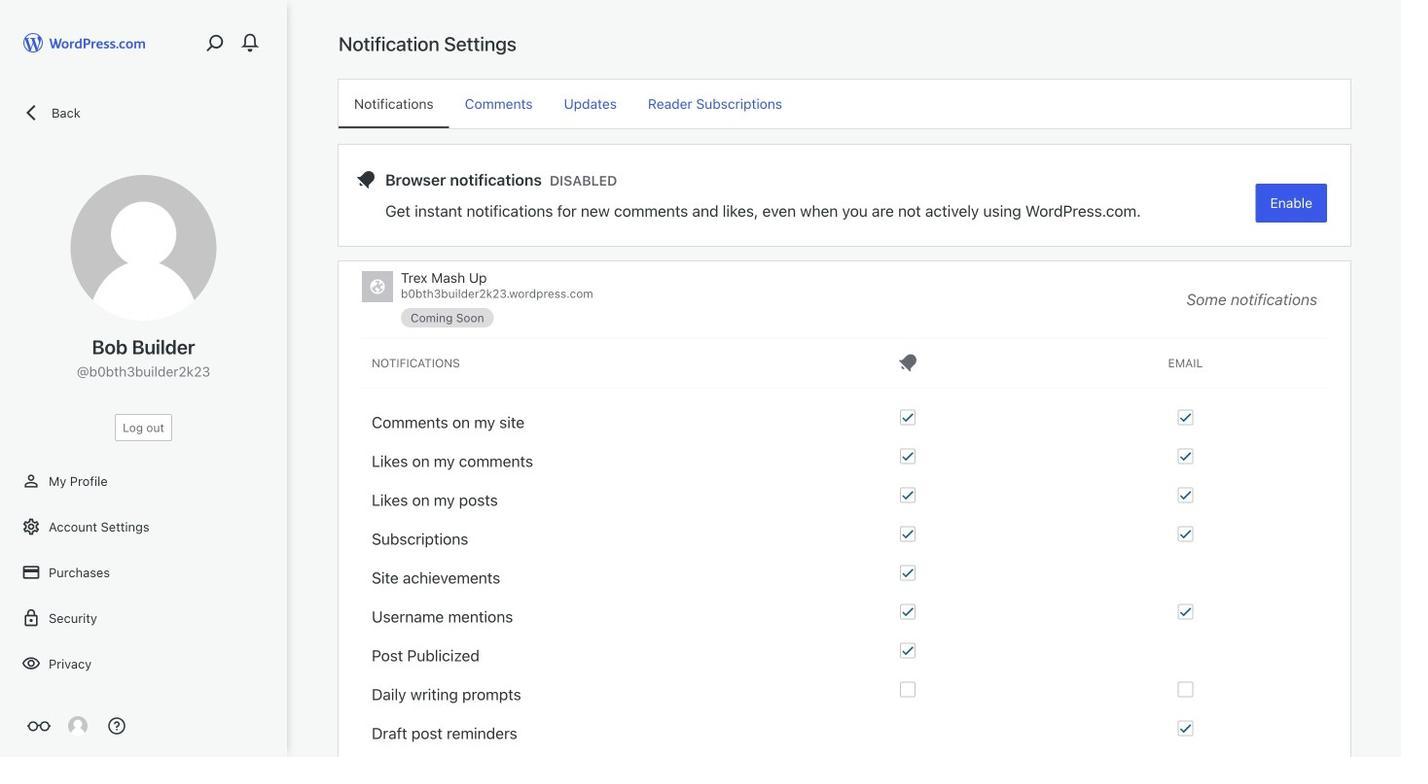 Task type: locate. For each thing, give the bounding box(es) containing it.
credit_card image
[[21, 563, 41, 583]]

bob builder image
[[71, 175, 216, 321], [68, 717, 88, 737]]

2 list item from the top
[[1392, 169, 1401, 261]]

menu
[[339, 80, 1351, 128]]

person image
[[21, 472, 41, 491]]

lock image
[[21, 609, 41, 629]]

reader image
[[27, 715, 51, 739]]

None checkbox
[[900, 410, 916, 426], [1178, 410, 1193, 426], [900, 488, 916, 504], [900, 527, 916, 542], [1178, 527, 1193, 542], [900, 566, 916, 581], [900, 644, 916, 659], [900, 683, 916, 698], [1178, 721, 1193, 737], [900, 410, 916, 426], [1178, 410, 1193, 426], [900, 488, 916, 504], [900, 527, 916, 542], [1178, 527, 1193, 542], [900, 566, 916, 581], [900, 644, 916, 659], [900, 683, 916, 698], [1178, 721, 1193, 737]]

main content
[[339, 31, 1351, 758]]

None checkbox
[[900, 449, 916, 465], [1178, 449, 1193, 465], [1178, 488, 1193, 504], [900, 605, 916, 620], [1178, 605, 1193, 620], [1178, 683, 1193, 698], [900, 449, 916, 465], [1178, 449, 1193, 465], [1178, 488, 1193, 504], [900, 605, 916, 620], [1178, 605, 1193, 620], [1178, 683, 1193, 698]]

list item
[[1392, 68, 1401, 139], [1392, 169, 1401, 261], [1392, 261, 1401, 352], [1392, 352, 1401, 424]]

3 list item from the top
[[1392, 261, 1401, 352]]

1 list item from the top
[[1392, 68, 1401, 139]]



Task type: describe. For each thing, give the bounding box(es) containing it.
visibility image
[[21, 655, 41, 674]]

settings image
[[21, 518, 41, 537]]

0 vertical spatial bob builder image
[[71, 175, 216, 321]]

4 list item from the top
[[1392, 352, 1401, 424]]

1 vertical spatial bob builder image
[[68, 717, 88, 737]]



Task type: vqa. For each thing, say whether or not it's contained in the screenshot.
right job!
no



